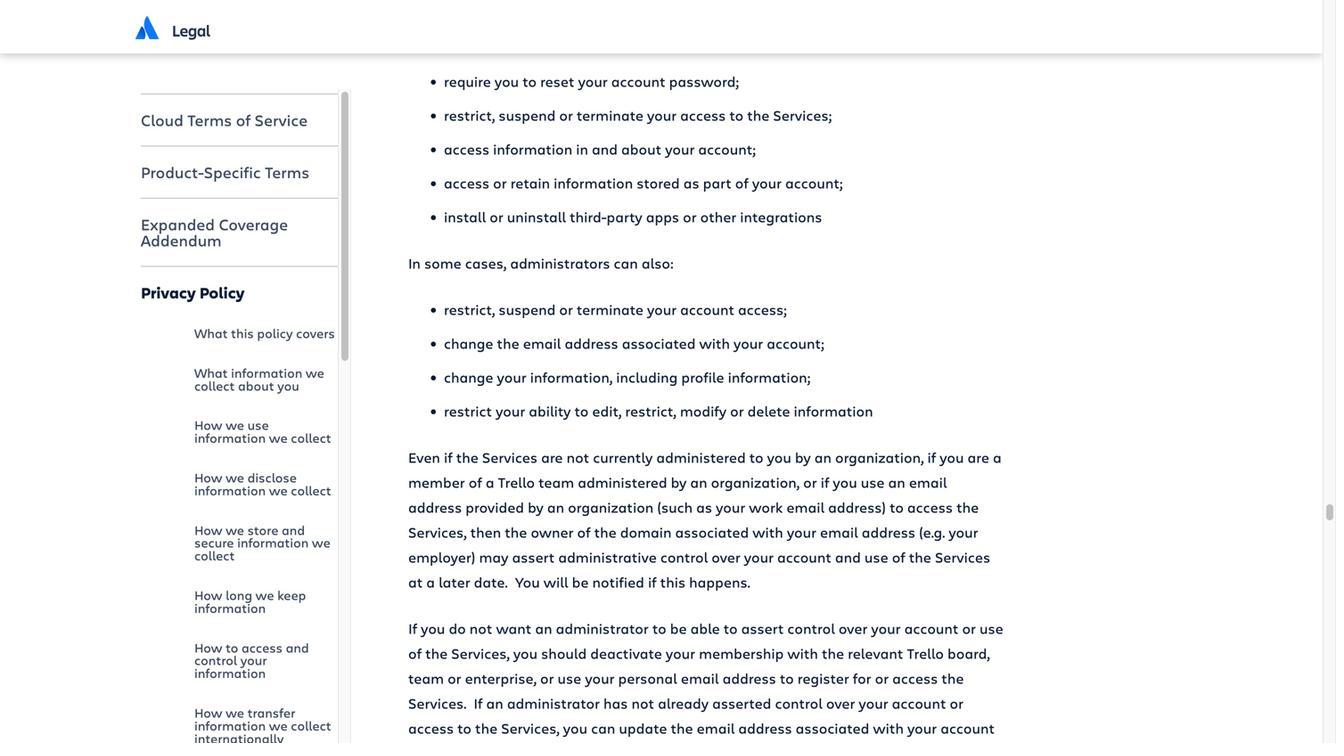 Task type: describe. For each thing, give the bounding box(es) containing it.
delete
[[748, 402, 790, 421]]

information up retain
[[493, 139, 573, 159]]

store
[[247, 521, 279, 539]]

0 horizontal spatial this
[[231, 325, 254, 342]]

how for how long we keep information
[[194, 587, 222, 604]]

deactivate
[[590, 644, 662, 663]]

asserted
[[712, 694, 772, 713]]

to down the enterprise,
[[458, 719, 472, 738]]

you inside what information we collect about you
[[277, 377, 299, 394]]

covers
[[296, 325, 335, 342]]

services, inside even if the services are not currently administered to you by an organization, if you are a member of a trello team administered by an organization, or if you use an email address provided by an organization (such as your work email address) to access the services, then the owner of the domain associated with your email address (e.g. your employer) may assert administrative control over your account and use of the services at a later date.  you will be notified if this happens.
[[408, 523, 467, 542]]

use down should
[[558, 669, 582, 688]]

we up disclose
[[269, 429, 288, 447]]

how we use information we collect
[[194, 417, 331, 447]]

to right address)
[[890, 498, 904, 517]]

1 vertical spatial if
[[474, 694, 483, 713]]

not inside even if the services are not currently administered to you by an organization, if you are a member of a trello team administered by an organization, or if you use an email address provided by an organization (such as your work email address) to access the services, then the owner of the domain associated with your email address (e.g. your employer) may assert administrative control over your account and use of the services at a later date.  you will be notified if this happens.
[[567, 448, 590, 467]]

assert inside even if the services are not currently administered to you by an organization, if you are a member of a trello team administered by an organization, or if you use an email address provided by an organization (such as your work email address) to access the services, then the owner of the domain associated with your email address (e.g. your employer) may assert administrative control over your account and use of the services at a later date.  you will be notified if this happens.
[[512, 548, 555, 567]]

even
[[408, 448, 440, 467]]

service
[[255, 110, 308, 131]]

you up address)
[[833, 473, 857, 492]]

you right require
[[495, 72, 519, 91]]

0 horizontal spatial if
[[408, 619, 417, 638]]

personal
[[618, 669, 677, 688]]

email down address)
[[820, 523, 858, 542]]

how we store and secure information we collect link
[[194, 511, 338, 576]]

you up (e.g.
[[940, 448, 964, 467]]

to down password; at top right
[[730, 106, 744, 125]]

how to access and control your information link
[[194, 628, 338, 694]]

and for how to access and control your information
[[286, 639, 309, 656]]

long
[[226, 587, 252, 604]]

use up address)
[[861, 473, 885, 492]]

owner
[[531, 523, 574, 542]]

disclose
[[247, 469, 297, 486]]

information inside how we disclose information we collect
[[194, 482, 266, 499]]

control up register
[[788, 619, 835, 638]]

to inside how to access and control your information
[[226, 639, 238, 656]]

collect inside how we store and secure information we collect
[[194, 547, 235, 564]]

address up asserted
[[723, 669, 776, 688]]

0 vertical spatial administrator
[[556, 619, 649, 638]]

to left register
[[780, 669, 794, 688]]

how for how we transfer information we collect internationally
[[194, 704, 222, 722]]

expanded coverage addendum link
[[141, 203, 338, 262]]

team inside if you do not want an administrator to be able to assert control over your account or use of the services, you should deactivate your membership with the relevant trello board, team or enterprise, or use your personal email address to register for or access the services.  if an administrator has not already asserted control over your account or access to the services, you can update the email address associated with your acc
[[408, 669, 444, 688]]

part
[[703, 173, 732, 193]]

modify
[[680, 402, 727, 421]]

you left update
[[563, 719, 588, 738]]

trello inside if you do not want an administrator to be able to assert control over your account or use of the services, you should deactivate your membership with the relevant trello board, team or enterprise, or use your personal email address to register for or access the services.  if an administrator has not already asserted control over your account or access to the services, you can update the email address associated with your acc
[[907, 644, 944, 663]]

to down delete
[[750, 448, 764, 467]]

product-
[[141, 162, 204, 183]]

terms inside product-specific terms link
[[265, 162, 310, 183]]

use up board,
[[980, 619, 1004, 638]]

to left edit,
[[575, 402, 589, 421]]

control inside even if the services are not currently administered to you by an organization, if you are a member of a trello team administered by an organization, or if you use an email address provided by an organization (such as your work email address) to access the services, then the owner of the domain associated with your email address (e.g. your employer) may assert administrative control over your account and use of the services at a later date.  you will be notified if this happens.
[[661, 548, 708, 567]]

1 are from the left
[[541, 448, 563, 467]]

what this policy covers link
[[194, 314, 338, 353]]

reset
[[540, 72, 575, 91]]

also:
[[642, 254, 674, 273]]

we down how to access and control your information "link" on the bottom left of page
[[269, 717, 288, 735]]

account down relevant
[[892, 694, 946, 713]]

0 vertical spatial as
[[684, 173, 700, 193]]

this inside even if the services are not currently administered to you by an organization, if you are a member of a trello team administered by an organization, or if you use an email address provided by an organization (such as your work email address) to access the services, then the owner of the domain associated with your email address (e.g. your employer) may assert administrative control over your account and use of the services at a later date.  you will be notified if this happens.
[[660, 573, 686, 592]]

as inside even if the services are not currently administered to you by an organization, if you are a member of a trello team administered by an organization, or if you use an email address provided by an organization (such as your work email address) to access the services, then the owner of the domain associated with your email address (e.g. your employer) may assert administrative control over your account and use of the services at a later date.  you will be notified if this happens.
[[696, 498, 712, 517]]

restrict, for restrict, suspend or terminate your access to the services;
[[444, 106, 495, 125]]

apps
[[646, 207, 680, 226]]

board,
[[948, 644, 990, 663]]

if right notified
[[648, 573, 657, 592]]

ability
[[529, 402, 571, 421]]

then
[[470, 523, 501, 542]]

legal
[[172, 20, 210, 41]]

with inside even if the services are not currently administered to you by an organization, if you are a member of a trello team administered by an organization, or if you use an email address provided by an organization (such as your work email address) to access the services, then the owner of the domain associated with your email address (e.g. your employer) may assert administrative control over your account and use of the services at a later date.  you will be notified if this happens.
[[753, 523, 784, 542]]

2 vertical spatial over
[[826, 694, 855, 713]]

what for what information we collect about you
[[194, 364, 228, 382]]

keep
[[277, 587, 306, 604]]

we down what information we collect about you on the left of page
[[226, 417, 244, 434]]

addendum
[[141, 230, 222, 251]]

collect for how we disclose information we collect
[[291, 482, 331, 499]]

0 vertical spatial administered
[[657, 448, 746, 467]]

address down member
[[408, 498, 462, 517]]

restrict, suspend or terminate your access to the services;
[[444, 106, 832, 125]]

if up address)
[[821, 473, 830, 492]]

suspend for restrict, suspend or terminate your account access;
[[499, 300, 556, 319]]

associated inside even if the services are not currently administered to you by an organization, if you are a member of a trello team administered by an organization, or if you use an email address provided by an organization (such as your work email address) to access the services, then the owner of the domain associated with your email address (e.g. your employer) may assert administrative control over your account and use of the services at a later date.  you will be notified if this happens.
[[675, 523, 749, 542]]

1 vertical spatial services
[[935, 548, 991, 567]]

retain
[[511, 173, 550, 193]]

we right store
[[312, 534, 331, 552]]

legal link
[[172, 0, 210, 53]]

1 vertical spatial account;
[[786, 173, 843, 193]]

specific
[[204, 162, 261, 183]]

information inside how to access and control your information
[[194, 665, 266, 682]]

change for change your information, including profile information;
[[444, 368, 494, 387]]

if you do not want an administrator to be able to assert control over your account or use of the services, you should deactivate your membership with the relevant trello board, team or enterprise, or use your personal email address to register for or access the services.  if an administrator has not already asserted control over your account or access to the services, you can update the email address associated with your acc
[[408, 619, 1004, 744]]

2 vertical spatial account;
[[767, 334, 825, 353]]

information right delete
[[794, 402, 873, 421]]

privacy policy
[[141, 282, 245, 303]]

restrict, suspend or terminate your account access;
[[444, 300, 787, 319]]

information inside how we transfer information we collect internationally
[[194, 717, 266, 735]]

suspend for restrict, suspend or terminate your access to the services;
[[499, 106, 556, 125]]

use down address)
[[865, 548, 889, 567]]

atlassian logo image
[[136, 16, 159, 39]]

assert inside if you do not want an administrator to be able to assert control over your account or use of the services, you should deactivate your membership with the relevant trello board, team or enterprise, or use your personal email address to register for or access the services.  if an administrator has not already asserted control over your account or access to the services, you can update the email address associated with your acc
[[741, 619, 784, 638]]

relevant
[[848, 644, 904, 663]]

you
[[515, 573, 540, 592]]

1 vertical spatial administered
[[578, 473, 667, 492]]

how long we keep information link
[[194, 576, 338, 628]]

how we transfer information we collect internationally link
[[194, 694, 338, 744]]

restrict your ability to edit, restrict, modify or delete information
[[444, 402, 873, 421]]

1 vertical spatial services,
[[451, 644, 510, 663]]

you down 'want'
[[513, 644, 538, 663]]

we up internationally
[[226, 704, 244, 722]]

other
[[701, 207, 737, 226]]

control inside how to access and control your information
[[194, 652, 237, 669]]

cloud terms of service link
[[141, 99, 338, 141]]

provided
[[466, 498, 524, 517]]

policy
[[199, 282, 245, 303]]

how for how we disclose information we collect
[[194, 469, 222, 486]]

we left store
[[226, 521, 244, 539]]

third-
[[570, 207, 607, 226]]

terminate for account
[[577, 300, 644, 319]]

how long we keep information
[[194, 587, 306, 617]]

uninstall
[[507, 207, 566, 226]]

product-specific terms link
[[141, 151, 338, 194]]

including
[[616, 368, 678, 387]]

domain
[[620, 523, 672, 542]]

collect inside what information we collect about you
[[194, 377, 235, 394]]

we up store
[[269, 482, 288, 499]]

enterprise,
[[465, 669, 537, 688]]

install
[[444, 207, 486, 226]]

2 vertical spatial a
[[426, 573, 435, 592]]

change your information, including profile information;
[[444, 368, 811, 387]]

integrations
[[740, 207, 822, 226]]

account left the access;
[[680, 300, 735, 319]]

cases,
[[465, 254, 507, 273]]

password;
[[669, 72, 739, 91]]

account up restrict, suspend or terminate your access to the services;
[[611, 72, 666, 91]]

will
[[544, 573, 569, 592]]

2 horizontal spatial not
[[632, 694, 655, 713]]

for
[[853, 669, 872, 688]]

1 horizontal spatial a
[[486, 473, 494, 492]]

2 vertical spatial services,
[[501, 719, 560, 738]]

collect for how we transfer information we collect internationally
[[291, 717, 331, 735]]

party
[[607, 207, 643, 226]]

1 vertical spatial administrator
[[507, 694, 600, 713]]

to left reset
[[523, 72, 537, 91]]

member
[[408, 473, 465, 492]]

secure
[[194, 534, 234, 552]]

address)
[[828, 498, 886, 517]]

currently
[[593, 448, 653, 467]]

want
[[496, 619, 532, 638]]

information;
[[728, 368, 811, 387]]

1 vertical spatial over
[[839, 619, 868, 638]]

require you to reset your account password;
[[444, 72, 739, 91]]

if up (e.g.
[[928, 448, 936, 467]]

policy
[[257, 325, 293, 342]]

administrative
[[558, 548, 657, 567]]

control down register
[[775, 694, 823, 713]]

at
[[408, 573, 423, 592]]

some
[[424, 254, 462, 273]]

if right even on the bottom of page
[[444, 448, 453, 467]]

how we store and secure information we collect
[[194, 521, 331, 564]]

about for and
[[622, 139, 662, 159]]

how we disclose information we collect
[[194, 469, 331, 499]]

privacy policy link
[[141, 271, 338, 314]]



Task type: vqa. For each thing, say whether or not it's contained in the screenshot.
APPS at the top of the page
yes



Task type: locate. For each thing, give the bounding box(es) containing it.
suspend down reset
[[499, 106, 556, 125]]

account; up information;
[[767, 334, 825, 353]]

information,
[[530, 368, 613, 387]]

1 vertical spatial restrict,
[[444, 300, 495, 319]]

collect for how we use information we collect
[[291, 429, 331, 447]]

expanded
[[141, 214, 215, 235]]

control
[[661, 548, 708, 567], [788, 619, 835, 638], [194, 652, 237, 669], [775, 694, 823, 713]]

with down relevant
[[873, 719, 904, 738]]

0 vertical spatial terminate
[[577, 106, 644, 125]]

suspend
[[499, 106, 556, 125], [499, 300, 556, 319]]

0 vertical spatial over
[[712, 548, 741, 567]]

restrict, down require
[[444, 106, 495, 125]]

information up transfer
[[194, 665, 266, 682]]

internationally
[[194, 730, 284, 744]]

we inside what information we collect about you
[[306, 364, 324, 382]]

access;
[[738, 300, 787, 319]]

(e.g.
[[919, 523, 945, 542]]

0 vertical spatial what
[[194, 325, 228, 342]]

1 suspend from the top
[[499, 106, 556, 125]]

1 vertical spatial can
[[591, 719, 616, 738]]

services
[[482, 448, 538, 467], [935, 548, 991, 567]]

0 vertical spatial change
[[444, 334, 494, 353]]

1 horizontal spatial by
[[671, 473, 687, 492]]

how to access and control your information
[[194, 639, 309, 682]]

2 are from the left
[[968, 448, 990, 467]]

employer)
[[408, 548, 476, 567]]

1 horizontal spatial if
[[474, 694, 483, 713]]

and right store
[[282, 521, 305, 539]]

services up provided
[[482, 448, 538, 467]]

administrators
[[510, 254, 610, 273]]

email right work
[[787, 498, 825, 517]]

as
[[684, 173, 700, 193], [696, 498, 712, 517]]

if
[[444, 448, 453, 467], [928, 448, 936, 467], [821, 473, 830, 492], [648, 573, 657, 592]]

has
[[604, 694, 628, 713]]

already
[[658, 694, 709, 713]]

1 horizontal spatial terms
[[265, 162, 310, 183]]

address
[[565, 334, 619, 353], [408, 498, 462, 517], [862, 523, 916, 542], [723, 669, 776, 688], [739, 719, 792, 738]]

how inside how we disclose information we collect
[[194, 469, 222, 486]]

we down covers
[[306, 364, 324, 382]]

3 how from the top
[[194, 521, 222, 539]]

you left do
[[421, 619, 445, 638]]

about inside what information we collect about you
[[238, 377, 274, 394]]

1 horizontal spatial about
[[622, 139, 662, 159]]

control down the how long we keep information
[[194, 652, 237, 669]]

restrict, down including
[[625, 402, 677, 421]]

with
[[699, 334, 730, 353], [753, 523, 784, 542], [788, 644, 818, 663], [873, 719, 904, 738]]

account up board,
[[905, 619, 959, 638]]

1 vertical spatial team
[[408, 669, 444, 688]]

services down (e.g.
[[935, 548, 991, 567]]

we left disclose
[[226, 469, 244, 486]]

coverage
[[219, 214, 288, 235]]

0 vertical spatial can
[[614, 254, 638, 273]]

collect inside how we transfer information we collect internationally
[[291, 717, 331, 735]]

how inside the how we use information we collect
[[194, 417, 222, 434]]

account inside even if the services are not currently administered to you by an organization, if you are a member of a trello team administered by an organization, or if you use an email address provided by an organization (such as your work email address) to access the services, then the owner of the domain associated with your email address (e.g. your employer) may assert administrative control over your account and use of the services at a later date.  you will be notified if this happens.
[[778, 548, 832, 567]]

0 horizontal spatial services
[[482, 448, 538, 467]]

later
[[439, 573, 470, 592]]

as left part at the top
[[684, 173, 700, 193]]

6 how from the top
[[194, 704, 222, 722]]

1 vertical spatial a
[[486, 473, 494, 492]]

1 vertical spatial what
[[194, 364, 228, 382]]

may
[[479, 548, 509, 567]]

0 horizontal spatial team
[[408, 669, 444, 688]]

organization,
[[835, 448, 924, 467], [711, 473, 800, 492]]

with up register
[[788, 644, 818, 663]]

membership
[[699, 644, 784, 663]]

0 horizontal spatial be
[[572, 573, 589, 592]]

1 what from the top
[[194, 325, 228, 342]]

what down policy
[[194, 325, 228, 342]]

be right the will
[[572, 573, 589, 592]]

information
[[493, 139, 573, 159], [554, 173, 633, 193], [231, 364, 303, 382], [794, 402, 873, 421], [194, 429, 266, 447], [194, 482, 266, 499], [237, 534, 309, 552], [194, 600, 266, 617], [194, 665, 266, 682], [194, 717, 266, 735]]

trello
[[498, 473, 535, 492], [907, 644, 944, 663]]

team inside even if the services are not currently administered to you by an organization, if you are a member of a trello team administered by an organization, or if you use an email address provided by an organization (such as your work email address) to access the services, then the owner of the domain associated with your email address (e.g. your employer) may assert administrative control over your account and use of the services at a later date.  you will be notified if this happens.
[[539, 473, 574, 492]]

with up profile
[[699, 334, 730, 353]]

0 vertical spatial by
[[795, 448, 811, 467]]

0 vertical spatial associated
[[622, 334, 696, 353]]

over inside even if the services are not currently administered to you by an organization, if you are a member of a trello team administered by an organization, or if you use an email address provided by an organization (such as your work email address) to access the services, then the owner of the domain associated with your email address (e.g. your employer) may assert administrative control over your account and use of the services at a later date.  you will be notified if this happens.
[[712, 548, 741, 567]]

4 how from the top
[[194, 587, 222, 604]]

0 horizontal spatial terms
[[187, 110, 232, 131]]

0 horizontal spatial assert
[[512, 548, 555, 567]]

do
[[449, 619, 466, 638]]

what
[[194, 325, 228, 342], [194, 364, 228, 382]]

how inside how we store and secure information we collect
[[194, 521, 222, 539]]

expanded coverage addendum
[[141, 214, 288, 251]]

1 horizontal spatial team
[[539, 473, 574, 492]]

assert up you
[[512, 548, 555, 567]]

1 vertical spatial trello
[[907, 644, 944, 663]]

trello inside even if the services are not currently administered to you by an organization, if you are a member of a trello team administered by an organization, or if you use an email address provided by an organization (such as your work email address) to access the services, then the owner of the domain associated with your email address (e.g. your employer) may assert administrative control over your account and use of the services at a later date.  you will be notified if this happens.
[[498, 473, 535, 492]]

2 horizontal spatial by
[[795, 448, 811, 467]]

administrator down should
[[507, 694, 600, 713]]

1 vertical spatial not
[[470, 619, 493, 638]]

0 horizontal spatial trello
[[498, 473, 535, 492]]

address down asserted
[[739, 719, 792, 738]]

1 horizontal spatial assert
[[741, 619, 784, 638]]

information down how to access and control your information
[[194, 717, 266, 735]]

information inside the how long we keep information
[[194, 600, 266, 617]]

over up happens.
[[712, 548, 741, 567]]

2 vertical spatial associated
[[796, 719, 870, 738]]

how for how we store and secure information we collect
[[194, 521, 222, 539]]

0 vertical spatial services,
[[408, 523, 467, 542]]

1 how from the top
[[194, 417, 222, 434]]

can inside if you do not want an administrator to be able to assert control over your account or use of the services, you should deactivate your membership with the relevant trello board, team or enterprise, or use your personal email address to register for or access the services.  if an administrator has not already asserted control over your account or access to the services, you can update the email address associated with your acc
[[591, 719, 616, 738]]

transfer
[[247, 704, 296, 722]]

register
[[798, 669, 850, 688]]

associated inside if you do not want an administrator to be able to assert control over your account or use of the services, you should deactivate your membership with the relevant trello board, team or enterprise, or use your personal email address to register for or access the services.  if an administrator has not already asserted control over your account or access to the services, you can update the email address associated with your acc
[[796, 719, 870, 738]]

collect inside how we disclose information we collect
[[291, 482, 331, 499]]

information inside how we store and secure information we collect
[[237, 534, 309, 552]]

organization, up address)
[[835, 448, 924, 467]]

1 vertical spatial be
[[670, 619, 687, 638]]

information up how to access and control your information
[[194, 600, 266, 617]]

if
[[408, 619, 417, 638], [474, 694, 483, 713]]

1 vertical spatial assert
[[741, 619, 784, 638]]

associated up including
[[622, 334, 696, 353]]

email up already
[[681, 669, 719, 688]]

how we transfer information we collect internationally
[[194, 704, 331, 744]]

can down has on the bottom of the page
[[591, 719, 616, 738]]

information inside what information we collect about you
[[231, 364, 303, 382]]

email up information,
[[523, 334, 561, 353]]

1 vertical spatial associated
[[675, 523, 749, 542]]

1 horizontal spatial are
[[968, 448, 990, 467]]

how inside how we transfer information we collect internationally
[[194, 704, 222, 722]]

change the email address associated with your account;
[[444, 334, 825, 353]]

of inside if you do not want an administrator to be able to assert control over your account or use of the services, you should deactivate your membership with the relevant trello board, team or enterprise, or use your personal email address to register for or access the services.  if an administrator has not already asserted control over your account or access to the services, you can update the email address associated with your acc
[[408, 644, 422, 663]]

even if the services are not currently administered to you by an organization, if you are a member of a trello team administered by an organization, or if you use an email address provided by an organization (such as your work email address) to access the services, then the owner of the domain associated with your email address (e.g. your employer) may assert administrative control over your account and use of the services at a later date.  you will be notified if this happens.
[[408, 448, 1002, 592]]

team up owner
[[539, 473, 574, 492]]

0 vertical spatial terms
[[187, 110, 232, 131]]

0 vertical spatial restrict,
[[444, 106, 495, 125]]

happens.
[[689, 573, 751, 592]]

notified
[[592, 573, 645, 592]]

terminate
[[577, 106, 644, 125], [577, 300, 644, 319]]

restrict, down cases,
[[444, 300, 495, 319]]

terms right the cloud
[[187, 110, 232, 131]]

services, up employer)
[[408, 523, 467, 542]]

0 vertical spatial not
[[567, 448, 590, 467]]

1 horizontal spatial not
[[567, 448, 590, 467]]

1 vertical spatial about
[[238, 377, 274, 394]]

0 vertical spatial if
[[408, 619, 417, 638]]

2 suspend from the top
[[499, 300, 556, 319]]

1 vertical spatial change
[[444, 368, 494, 387]]

access inside how to access and control your information
[[242, 639, 283, 656]]

in
[[576, 139, 588, 159]]

address up information,
[[565, 334, 619, 353]]

1 vertical spatial terminate
[[577, 300, 644, 319]]

should
[[541, 644, 587, 663]]

2 vertical spatial restrict,
[[625, 402, 677, 421]]

how inside how to access and control your information
[[194, 639, 222, 656]]

and for access information in and about your account;
[[592, 139, 618, 159]]

work
[[749, 498, 783, 517]]

information up store
[[194, 482, 266, 499]]

0 horizontal spatial not
[[470, 619, 493, 638]]

be inside if you do not want an administrator to be able to assert control over your account or use of the services, you should deactivate your membership with the relevant trello board, team or enterprise, or use your personal email address to register for or access the services.  if an administrator has not already asserted control over your account or access to the services, you can update the email address associated with your acc
[[670, 619, 687, 638]]

administered down the modify
[[657, 448, 746, 467]]

2 change from the top
[[444, 368, 494, 387]]

how we disclose information we collect link
[[194, 458, 338, 511]]

install or uninstall third-party apps or other integrations
[[444, 207, 826, 226]]

2 horizontal spatial a
[[993, 448, 1002, 467]]

what this policy covers
[[194, 325, 335, 342]]

and inside even if the services are not currently administered to you by an organization, if you are a member of a trello team administered by an organization, or if you use an email address provided by an organization (such as your work email address) to access the services, then the owner of the domain associated with your email address (e.g. your employer) may assert administrative control over your account and use of the services at a later date.  you will be notified if this happens.
[[835, 548, 861, 567]]

terminate for access
[[577, 106, 644, 125]]

1 vertical spatial by
[[671, 473, 687, 492]]

information up the keep
[[237, 534, 309, 552]]

an
[[815, 448, 832, 467], [690, 473, 708, 492], [889, 473, 906, 492], [547, 498, 565, 517], [535, 619, 552, 638], [486, 694, 504, 713]]

what inside what information we collect about you
[[194, 364, 228, 382]]

0 vertical spatial a
[[993, 448, 1002, 467]]

by down information;
[[795, 448, 811, 467]]

access information in and about your account;
[[444, 139, 756, 159]]

and inside how we store and secure information we collect
[[282, 521, 305, 539]]

0 vertical spatial team
[[539, 473, 574, 492]]

collect right internationally
[[291, 717, 331, 735]]

product-specific terms
[[141, 162, 310, 183]]

0 horizontal spatial a
[[426, 573, 435, 592]]

1 horizontal spatial be
[[670, 619, 687, 638]]

0 vertical spatial trello
[[498, 473, 535, 492]]

email down asserted
[[697, 719, 735, 738]]

administered down currently
[[578, 473, 667, 492]]

privacy
[[141, 282, 196, 303]]

how
[[194, 417, 222, 434], [194, 469, 222, 486], [194, 521, 222, 539], [194, 587, 222, 604], [194, 639, 222, 656], [194, 704, 222, 722]]

0 vertical spatial services
[[482, 448, 538, 467]]

2 terminate from the top
[[577, 300, 644, 319]]

how left store
[[194, 521, 222, 539]]

suspend down in some cases, administrators can also:
[[499, 300, 556, 319]]

trello up provided
[[498, 473, 535, 492]]

require
[[444, 72, 491, 91]]

this left policy
[[231, 325, 254, 342]]

over
[[712, 548, 741, 567], [839, 619, 868, 638], [826, 694, 855, 713]]

2 vertical spatial by
[[528, 498, 544, 517]]

terminate up change the email address associated with your account;
[[577, 300, 644, 319]]

2 vertical spatial not
[[632, 694, 655, 713]]

with down work
[[753, 523, 784, 542]]

how for how we use information we collect
[[194, 417, 222, 434]]

1 change from the top
[[444, 334, 494, 353]]

restrict
[[444, 402, 492, 421]]

to right 'able'
[[724, 619, 738, 638]]

1 vertical spatial terms
[[265, 162, 310, 183]]

use
[[247, 417, 269, 434], [861, 473, 885, 492], [865, 548, 889, 567], [980, 619, 1004, 638], [558, 669, 582, 688]]

and inside how to access and control your information
[[286, 639, 309, 656]]

1 horizontal spatial trello
[[907, 644, 944, 663]]

update
[[619, 719, 667, 738]]

information inside the how we use information we collect
[[194, 429, 266, 447]]

0 vertical spatial be
[[572, 573, 589, 592]]

about up the how we use information we collect
[[238, 377, 274, 394]]

account;
[[699, 139, 756, 159], [786, 173, 843, 193], [767, 334, 825, 353]]

1 horizontal spatial services
[[935, 548, 991, 567]]

0 vertical spatial organization,
[[835, 448, 924, 467]]

collect inside the how we use information we collect
[[291, 429, 331, 447]]

use inside the how we use information we collect
[[247, 417, 269, 434]]

collect up long
[[194, 547, 235, 564]]

terms down "service"
[[265, 162, 310, 183]]

1 horizontal spatial this
[[660, 573, 686, 592]]

be inside even if the services are not currently administered to you by an organization, if you are a member of a trello team administered by an organization, or if you use an email address provided by an organization (such as your work email address) to access the services, then the owner of the domain associated with your email address (e.g. your employer) may assert administrative control over your account and use of the services at a later date.  you will be notified if this happens.
[[572, 573, 589, 592]]

information up how we disclose information we collect
[[194, 429, 266, 447]]

0 horizontal spatial by
[[528, 498, 544, 517]]

change for change the email address associated with your account;
[[444, 334, 494, 353]]

we inside the how long we keep information
[[256, 587, 274, 604]]

administrator
[[556, 619, 649, 638], [507, 694, 600, 713]]

1 vertical spatial organization,
[[711, 473, 800, 492]]

administrator up the deactivate
[[556, 619, 649, 638]]

can
[[614, 254, 638, 273], [591, 719, 616, 738]]

access
[[680, 106, 726, 125], [444, 139, 490, 159], [444, 173, 490, 193], [908, 498, 953, 517], [242, 639, 283, 656], [893, 669, 938, 688], [408, 719, 454, 738]]

address down address)
[[862, 523, 916, 542]]

2 what from the top
[[194, 364, 228, 382]]

edit,
[[592, 402, 622, 421]]

you down delete
[[767, 448, 792, 467]]

be left 'able'
[[670, 619, 687, 638]]

0 vertical spatial about
[[622, 139, 662, 159]]

0 vertical spatial account;
[[699, 139, 756, 159]]

how inside the how long we keep information
[[194, 587, 222, 604]]

about for collect
[[238, 377, 274, 394]]

1 vertical spatial this
[[660, 573, 686, 592]]

what for what this policy covers
[[194, 325, 228, 342]]

what down what this policy covers
[[194, 364, 228, 382]]

you up how we use information we collect link
[[277, 377, 299, 394]]

a
[[993, 448, 1002, 467], [486, 473, 494, 492], [426, 573, 435, 592]]

access inside even if the services are not currently administered to you by an organization, if you are a member of a trello team administered by an organization, or if you use an email address provided by an organization (such as your work email address) to access the services, then the owner of the domain associated with your email address (e.g. your employer) may assert administrative control over your account and use of the services at a later date.  you will be notified if this happens.
[[908, 498, 953, 517]]

and for how we store and secure information we collect
[[282, 521, 305, 539]]

0 vertical spatial this
[[231, 325, 254, 342]]

what inside what this policy covers link
[[194, 325, 228, 342]]

services, down the enterprise,
[[501, 719, 560, 738]]

collect up the how we use information we collect
[[194, 377, 235, 394]]

terms
[[187, 110, 232, 131], [265, 162, 310, 183]]

5 how from the top
[[194, 639, 222, 656]]

0 horizontal spatial about
[[238, 377, 274, 394]]

information up "third-"
[[554, 173, 633, 193]]

2 how from the top
[[194, 469, 222, 486]]

over up relevant
[[839, 619, 868, 638]]

in
[[408, 254, 421, 273]]

services;
[[773, 106, 832, 125]]

1 vertical spatial as
[[696, 498, 712, 517]]

or inside even if the services are not currently administered to you by an organization, if you are a member of a trello team administered by an organization, or if you use an email address provided by an organization (such as your work email address) to access the services, then the owner of the domain associated with your email address (e.g. your employer) may assert administrative control over your account and use of the services at a later date.  you will be notified if this happens.
[[804, 473, 817, 492]]

0 horizontal spatial are
[[541, 448, 563, 467]]

in some cases, administrators can also:
[[408, 254, 674, 273]]

and right in
[[592, 139, 618, 159]]

services, up the enterprise,
[[451, 644, 510, 663]]

1 horizontal spatial organization,
[[835, 448, 924, 467]]

collect
[[194, 377, 235, 394], [291, 429, 331, 447], [291, 482, 331, 499], [194, 547, 235, 564], [291, 717, 331, 735]]

0 vertical spatial assert
[[512, 548, 555, 567]]

how left disclose
[[194, 469, 222, 486]]

how down what information we collect about you on the left of page
[[194, 417, 222, 434]]

the
[[747, 106, 770, 125], [497, 334, 520, 353], [456, 448, 479, 467], [957, 498, 979, 517], [505, 523, 527, 542], [594, 523, 617, 542], [909, 548, 932, 567], [425, 644, 448, 663], [822, 644, 844, 663], [942, 669, 964, 688], [475, 719, 498, 738], [671, 719, 693, 738]]

1 terminate from the top
[[577, 106, 644, 125]]

to up the deactivate
[[653, 619, 667, 638]]

this
[[231, 325, 254, 342], [660, 573, 686, 592]]

0 vertical spatial suspend
[[499, 106, 556, 125]]

how we use information we collect link
[[194, 406, 338, 458]]

your inside how to access and control your information
[[240, 652, 267, 669]]

1 vertical spatial suspend
[[499, 300, 556, 319]]

if down the enterprise,
[[474, 694, 483, 713]]

restrict, for restrict, suspend or terminate your account access;
[[444, 300, 495, 319]]

0 horizontal spatial organization,
[[711, 473, 800, 492]]

stored
[[637, 173, 680, 193]]

can left also:
[[614, 254, 638, 273]]

associated
[[622, 334, 696, 353], [675, 523, 749, 542], [796, 719, 870, 738]]

team
[[539, 473, 574, 492], [408, 669, 444, 688]]

account; up part at the top
[[699, 139, 756, 159]]

collect up how we store and secure information we collect link
[[291, 482, 331, 499]]

terms inside cloud terms of service link
[[187, 110, 232, 131]]

email
[[523, 334, 561, 353], [909, 473, 947, 492], [787, 498, 825, 517], [820, 523, 858, 542], [681, 669, 719, 688], [697, 719, 735, 738]]

email up (e.g.
[[909, 473, 947, 492]]

trello left board,
[[907, 644, 944, 663]]

how for how to access and control your information
[[194, 639, 222, 656]]

use down what information we collect about you on the left of page
[[247, 417, 269, 434]]



